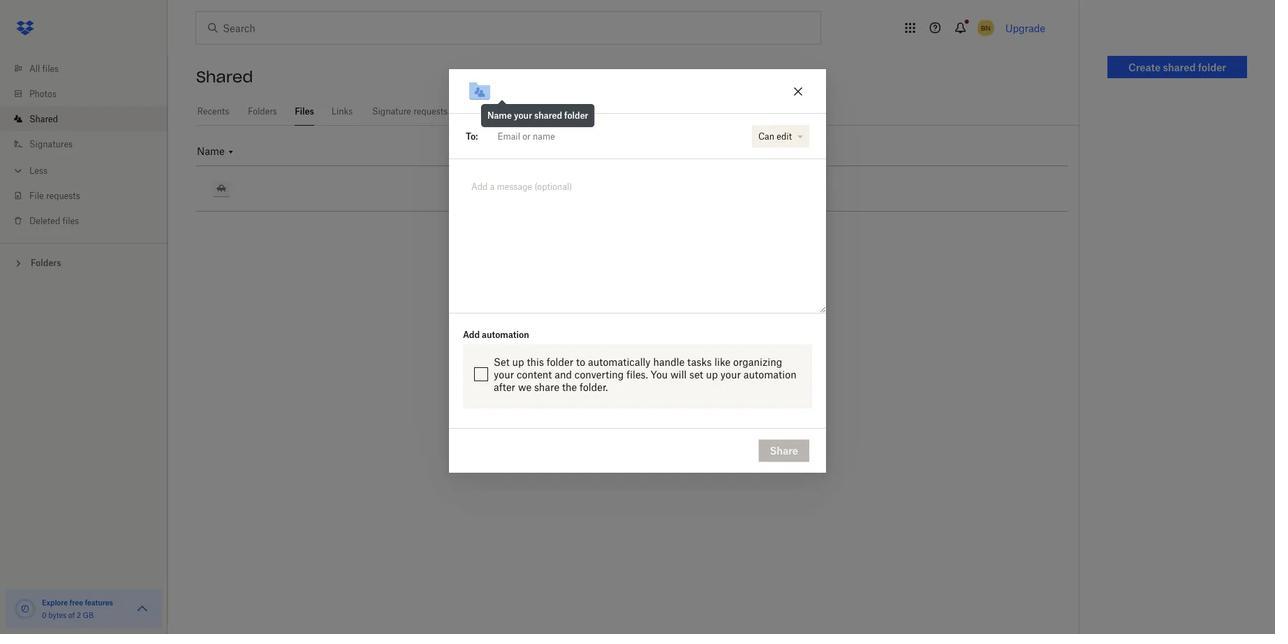 Task type: locate. For each thing, give the bounding box(es) containing it.
to
[[576, 356, 585, 368]]

1 horizontal spatial shared
[[196, 67, 253, 87]]

0 vertical spatial shared
[[1163, 61, 1196, 73]]

up
[[512, 356, 524, 368], [706, 368, 718, 380]]

create shared folder button
[[1108, 56, 1248, 78]]

folder inside "set up this folder to automatically handle tasks like organizing your content and converting files. you will set up your automation after we share the folder."
[[547, 356, 574, 368]]

folders link
[[247, 98, 278, 124]]

signatures
[[29, 139, 73, 149]]

0 horizontal spatial shared
[[534, 110, 562, 121]]

less
[[29, 165, 48, 176]]

your right the name
[[514, 110, 532, 121]]

0 vertical spatial up
[[512, 356, 524, 368]]

folders
[[248, 106, 277, 117], [31, 258, 61, 268]]

1 vertical spatial shared
[[29, 114, 58, 124]]

1 vertical spatial up
[[706, 368, 718, 380]]

organizing
[[734, 356, 783, 368]]

folder right create
[[1199, 61, 1227, 73]]

signature requests
[[372, 106, 448, 117]]

none field inside the sharing modal dialog
[[478, 122, 749, 150]]

tasks
[[687, 356, 712, 368]]

create shared folder
[[1129, 61, 1227, 73]]

0 vertical spatial requests
[[414, 106, 448, 117]]

requests for signature requests
[[414, 106, 448, 117]]

folders button
[[0, 252, 168, 273]]

1 vertical spatial automation
[[744, 368, 797, 380]]

folders down deleted
[[31, 258, 61, 268]]

1 vertical spatial folders
[[31, 258, 61, 268]]

requests right file
[[46, 190, 80, 201]]

Contact name field
[[492, 125, 746, 147]]

files
[[295, 106, 314, 117]]

signature
[[372, 106, 411, 117]]

will
[[671, 368, 687, 380]]

1 vertical spatial shared
[[534, 110, 562, 121]]

can
[[759, 131, 775, 141]]

0 horizontal spatial automation
[[482, 329, 529, 340]]

folder
[[1199, 61, 1227, 73], [565, 110, 589, 121], [547, 356, 574, 368]]

0 vertical spatial automation
[[482, 329, 529, 340]]

1 horizontal spatial files
[[63, 216, 79, 226]]

folder for name your shared folder
[[565, 110, 589, 121]]

folder up and
[[547, 356, 574, 368]]

quota usage element
[[14, 598, 36, 620]]

free
[[70, 598, 83, 607]]

of
[[68, 611, 75, 620]]

automation
[[482, 329, 529, 340], [744, 368, 797, 380]]

1 horizontal spatial up
[[706, 368, 718, 380]]

shared up 'recents' link in the left of the page
[[196, 67, 253, 87]]

and
[[555, 368, 572, 380]]

shared
[[196, 67, 253, 87], [29, 114, 58, 124]]

shared inside list item
[[29, 114, 58, 124]]

1 horizontal spatial folders
[[248, 106, 277, 117]]

shared right the name
[[534, 110, 562, 121]]

requests
[[414, 106, 448, 117], [46, 190, 80, 201]]

automation down organizing
[[744, 368, 797, 380]]

shared down photos
[[29, 114, 58, 124]]

tab list
[[196, 98, 1079, 126]]

share
[[534, 381, 560, 393]]

create
[[1129, 61, 1161, 73]]

we
[[518, 381, 532, 393]]

requests for file requests
[[46, 190, 80, 201]]

automation up set at the left bottom of the page
[[482, 329, 529, 340]]

1 vertical spatial files
[[63, 216, 79, 226]]

0 horizontal spatial files
[[42, 63, 59, 74]]

folders left files
[[248, 106, 277, 117]]

links link
[[331, 98, 353, 124]]

folder up the 'contact name' field
[[565, 110, 589, 121]]

0 vertical spatial folders
[[248, 106, 277, 117]]

list
[[0, 48, 168, 243]]

links
[[332, 106, 353, 117]]

requests right signature
[[414, 106, 448, 117]]

2
[[77, 611, 81, 620]]

0 horizontal spatial folders
[[31, 258, 61, 268]]

converting
[[575, 368, 624, 380]]

files right all
[[42, 63, 59, 74]]

0 horizontal spatial requests
[[46, 190, 80, 201]]

explore free features 0 bytes of 2 gb
[[42, 598, 113, 620]]

handle
[[653, 356, 685, 368]]

shared
[[1163, 61, 1196, 73], [534, 110, 562, 121]]

0 vertical spatial shared
[[196, 67, 253, 87]]

1 horizontal spatial requests
[[414, 106, 448, 117]]

files
[[42, 63, 59, 74], [63, 216, 79, 226]]

content
[[517, 368, 552, 380]]

0 vertical spatial files
[[42, 63, 59, 74]]

None field
[[478, 122, 749, 150]]

files right deleted
[[63, 216, 79, 226]]

share
[[770, 445, 798, 457]]

photos
[[29, 88, 57, 99]]

2 vertical spatial folder
[[547, 356, 574, 368]]

requests inside 'link'
[[46, 190, 80, 201]]

1 horizontal spatial automation
[[744, 368, 797, 380]]

up right set on the right
[[706, 368, 718, 380]]

0 horizontal spatial up
[[512, 356, 524, 368]]

folders inside button
[[31, 258, 61, 268]]

shared right create
[[1163, 61, 1196, 73]]

0 vertical spatial folder
[[1199, 61, 1227, 73]]

files.
[[627, 368, 648, 380]]

upgrade link
[[1006, 22, 1046, 34]]

your
[[514, 110, 532, 121], [494, 368, 514, 380], [721, 368, 741, 380]]

0 horizontal spatial shared
[[29, 114, 58, 124]]

deleted files link
[[11, 208, 168, 233]]

1 horizontal spatial shared
[[1163, 61, 1196, 73]]

your up the after
[[494, 368, 514, 380]]

1 vertical spatial requests
[[46, 190, 80, 201]]

1 vertical spatial folder
[[565, 110, 589, 121]]

up right set at the left bottom of the page
[[512, 356, 524, 368]]

folder.
[[580, 381, 608, 393]]

the
[[562, 381, 577, 393]]

less image
[[11, 164, 25, 178]]

0
[[42, 611, 47, 620]]

can edit
[[759, 131, 792, 141]]



Task type: describe. For each thing, give the bounding box(es) containing it.
shared list item
[[0, 106, 168, 131]]

sharing modal dialog
[[449, 69, 826, 585]]

recents link
[[196, 98, 230, 124]]

shared inside the sharing modal dialog
[[534, 110, 562, 121]]

all
[[29, 63, 40, 74]]

name your shared folder
[[488, 110, 589, 121]]

set
[[494, 356, 510, 368]]

set
[[690, 368, 704, 380]]

signatures link
[[11, 131, 168, 156]]

features
[[85, 598, 113, 607]]

file
[[29, 190, 44, 201]]

tab list containing recents
[[196, 98, 1079, 126]]

add automation
[[463, 329, 529, 340]]

file requests
[[29, 190, 80, 201]]

bytes
[[48, 611, 66, 620]]

all files
[[29, 63, 59, 74]]

folder inside button
[[1199, 61, 1227, 73]]

add
[[463, 329, 480, 340]]

dropbox image
[[11, 14, 39, 42]]

files for deleted files
[[63, 216, 79, 226]]

file requests link
[[11, 183, 168, 208]]

Add a message (optional) text field
[[466, 176, 810, 208]]

after
[[494, 381, 516, 393]]

automatically
[[588, 356, 651, 368]]

to:
[[466, 131, 478, 141]]

like
[[715, 356, 731, 368]]

shared inside button
[[1163, 61, 1196, 73]]

set up this folder to automatically handle tasks like organizing your content and converting files. you will set up your automation after we share the folder.
[[494, 356, 797, 393]]

recents
[[197, 106, 229, 117]]

folders inside tab list
[[248, 106, 277, 117]]

gb
[[83, 611, 94, 620]]

your down like
[[721, 368, 741, 380]]

can edit button
[[752, 125, 810, 147]]

edit
[[777, 131, 792, 141]]

upgrade
[[1006, 22, 1046, 34]]

explore
[[42, 598, 68, 607]]

share button
[[759, 440, 810, 462]]

signature requests link
[[370, 98, 450, 124]]

folder for set up this folder to automatically handle tasks like organizing your content and converting files. you will set up your automation after we share the folder.
[[547, 356, 574, 368]]

name
[[488, 110, 512, 121]]

shared link
[[11, 106, 168, 131]]

files link
[[295, 98, 314, 124]]

deleted
[[29, 216, 60, 226]]

photos link
[[11, 81, 168, 106]]

files for all files
[[42, 63, 59, 74]]

deleted files
[[29, 216, 79, 226]]

all files link
[[11, 56, 168, 81]]

you
[[651, 368, 668, 380]]

this
[[527, 356, 544, 368]]

list containing all files
[[0, 48, 168, 243]]

automation inside "set up this folder to automatically handle tasks like organizing your content and converting files. you will set up your automation after we share the folder."
[[744, 368, 797, 380]]



Task type: vqa. For each thing, say whether or not it's contained in the screenshot.
the Quota usage "progress bar"
no



